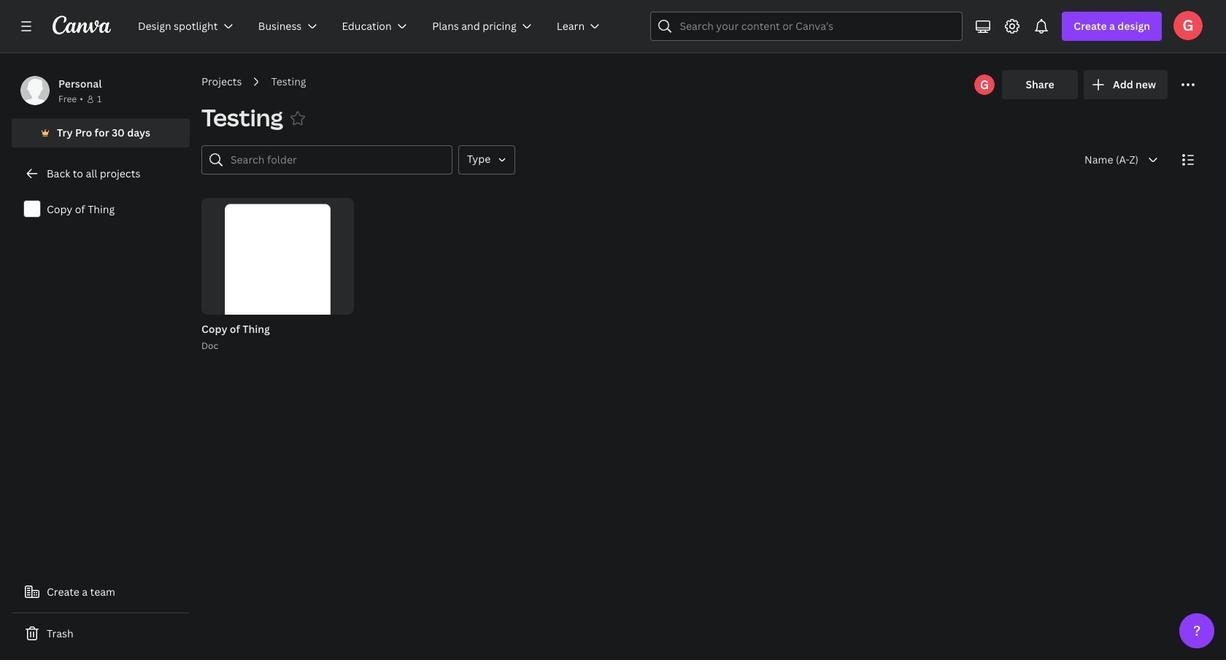 Task type: locate. For each thing, give the bounding box(es) containing it.
2 group from the left
[[202, 198, 354, 353]]

1 group from the left
[[199, 198, 354, 354]]

genericname382024 image
[[1174, 11, 1203, 40], [1174, 11, 1203, 40]]

group
[[199, 198, 354, 354], [202, 198, 354, 353]]

None search field
[[651, 12, 963, 41]]



Task type: describe. For each thing, give the bounding box(es) containing it.
Type button
[[459, 145, 516, 175]]

top level navigation element
[[129, 12, 616, 41]]

Sort by button
[[1074, 145, 1168, 175]]

Search search field
[[680, 12, 934, 40]]

Search folder search field
[[231, 146, 443, 174]]



Task type: vqa. For each thing, say whether or not it's contained in the screenshot.
personal
no



